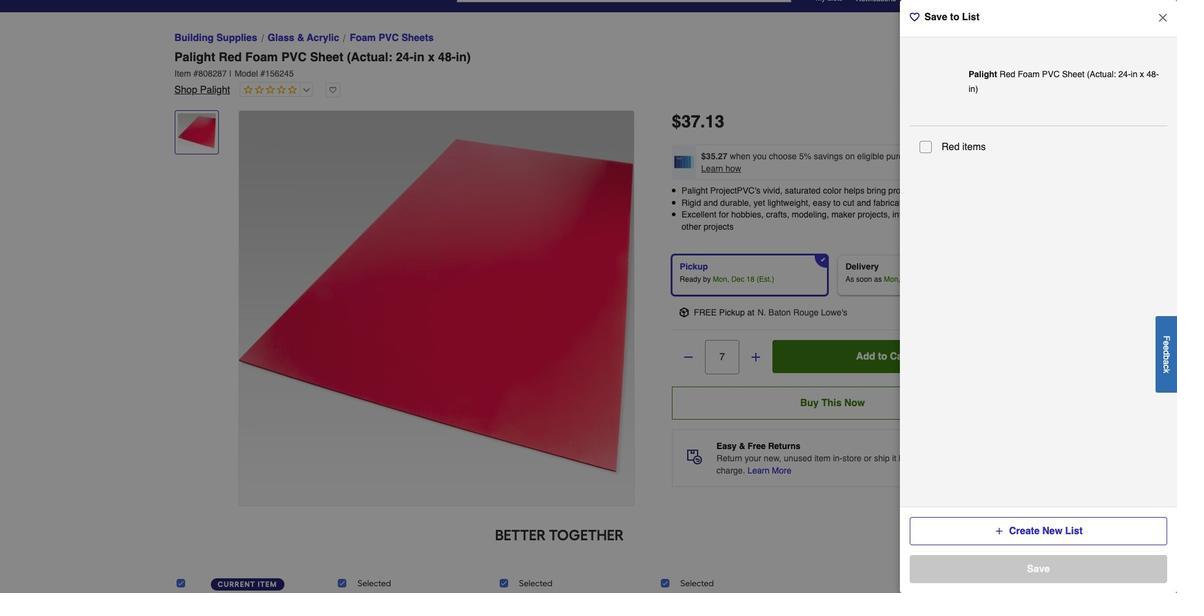 Task type: vqa. For each thing, say whether or not it's contained in the screenshot.
1st .62 from right
no



Task type: describe. For each thing, give the bounding box(es) containing it.
title image
[[178, 113, 216, 151]]

k
[[1162, 369, 1172, 373]]

other
[[682, 222, 702, 232]]

option group containing pickup
[[667, 250, 999, 301]]

red for red foam pvc sheet (actual: 24-in x 48- in)
[[1000, 69, 1016, 79]]

n.
[[758, 308, 766, 318]]

by
[[703, 276, 711, 284]]

dec inside pickup ready by mon, dec 18 (est.)
[[732, 276, 745, 284]]

37
[[682, 112, 701, 131]]

current item
[[218, 581, 277, 589]]

items
[[963, 142, 986, 153]]

free
[[694, 308, 717, 318]]

glass & acrylic link
[[268, 31, 339, 45]]

ship
[[874, 454, 890, 464]]

buy this now button
[[672, 387, 994, 420]]

cut
[[843, 198, 855, 208]]

& for free
[[739, 442, 746, 452]]

and right the cut
[[857, 198, 871, 208]]

at
[[748, 308, 755, 318]]

easy
[[717, 442, 737, 452]]

learn more link
[[748, 465, 792, 477]]

save for save
[[1028, 564, 1050, 575]]

create new list
[[1010, 526, 1083, 537]]

free pickup at n. baton rouge lowe's
[[694, 308, 848, 318]]

5%
[[799, 151, 812, 161]]

to right heart outline image
[[951, 12, 960, 23]]

f e e d b a c k button
[[1156, 316, 1178, 393]]

save for save to list
[[925, 12, 948, 23]]

18 inside pickup ready by mon, dec 18 (est.)
[[747, 276, 755, 284]]

purchases
[[887, 151, 926, 161]]

day.
[[952, 151, 968, 161]]

excellent
[[682, 210, 717, 220]]

b
[[1162, 355, 1172, 360]]

foam pvc sheets link
[[350, 31, 434, 45]]

store
[[843, 454, 862, 464]]

minus image
[[683, 352, 695, 364]]

dec inside delivery as soon as mon, dec 18
[[903, 276, 916, 284]]

to left the cut
[[834, 198, 841, 208]]

list for save to list
[[963, 12, 980, 23]]

|
[[229, 69, 232, 79]]

palight red foam pvc sheet (actual: 24-in x 48-in) item # 808287 | model # 156245
[[174, 50, 471, 79]]

palight projectpvc's vivid, saturated color helps bring projects and designs to life rigid and durable, yet lightweight, easy to cut and fabricate excellent for hobbies, crafts, modeling, maker projects, interior decorating and other projects
[[682, 186, 990, 232]]

$
[[672, 112, 682, 131]]

acrylic
[[307, 33, 339, 44]]

as
[[846, 276, 854, 284]]

f
[[1162, 336, 1172, 341]]

zero stars image
[[241, 85, 298, 96]]

learn how button
[[702, 163, 742, 175]]

every
[[929, 151, 950, 161]]

return
[[717, 454, 743, 464]]

24- inside palight red foam pvc sheet (actual: 24-in x 48-in) item # 808287 | model # 156245
[[396, 50, 414, 64]]

save to list
[[925, 12, 980, 23]]

and left designs
[[921, 186, 936, 196]]

life
[[979, 186, 990, 196]]

foam inside palight red foam pvc sheet (actual: 24-in x 48-in) item # 808287 | model # 156245
[[245, 50, 278, 64]]

to inside "button"
[[878, 352, 888, 363]]

2 # from the left
[[260, 69, 265, 79]]

and up excellent on the top of the page
[[704, 198, 718, 208]]

pvc inside red foam pvc sheet (actual: 24-in x 48- in)
[[1043, 69, 1060, 79]]

x inside red foam pvc sheet (actual: 24-in x 48- in)
[[1140, 69, 1145, 79]]

in inside palight red foam pvc sheet (actual: 24-in x 48-in) item # 808287 | model # 156245
[[414, 50, 425, 64]]

item
[[258, 581, 277, 589]]

808287
[[198, 69, 227, 79]]

f e e d b a c k
[[1162, 336, 1172, 373]]

list for create new list
[[1066, 526, 1083, 537]]

helps
[[844, 186, 865, 196]]

item number 8 0 8 2 8 7 and model number 1 5 6 2 4 5 element
[[174, 67, 994, 80]]

0 vertical spatial projects
[[889, 186, 919, 196]]

designs
[[938, 186, 968, 196]]

shop
[[174, 85, 197, 96]]

sheet inside red foam pvc sheet (actual: 24-in x 48- in)
[[1063, 69, 1085, 79]]

red for red items
[[942, 142, 960, 153]]

shop palight
[[174, 85, 230, 96]]

palight for palight red foam pvc sheet (actual: 24-in x 48-in) item # 808287 | model # 156245
[[174, 50, 215, 64]]

when
[[730, 151, 751, 161]]

save button
[[910, 556, 1168, 584]]

red foam pvc sheet (actual: 24-in x 48- in)
[[969, 69, 1160, 94]]

in) inside red foam pvc sheet (actual: 24-in x 48- in)
[[969, 84, 979, 94]]

3 selected from the left
[[681, 579, 714, 589]]

unused
[[784, 454, 812, 464]]

48- inside palight red foam pvc sheet (actual: 24-in x 48-in) item # 808287 | model # 156245
[[438, 50, 456, 64]]

48- inside red foam pvc sheet (actual: 24-in x 48- in)
[[1147, 69, 1160, 79]]

create new list button
[[910, 518, 1168, 546]]

how
[[726, 164, 742, 174]]

projects,
[[858, 210, 890, 220]]

x inside palight red foam pvc sheet (actual: 24-in x 48-in) item # 808287 | model # 156245
[[428, 50, 435, 64]]

learn more
[[748, 466, 792, 476]]

you
[[753, 151, 767, 161]]

a
[[1162, 360, 1172, 365]]

in-
[[833, 454, 843, 464]]

156245
[[265, 69, 294, 79]]

glass & acrylic
[[268, 33, 339, 44]]

(actual: inside red foam pvc sheet (actual: 24-in x 48- in)
[[1087, 69, 1117, 79]]

palight for palight projectpvc's vivid, saturated color helps bring projects and designs to life rigid and durable, yet lightweight, easy to cut and fabricate excellent for hobbies, crafts, modeling, maker projects, interior decorating and other projects
[[682, 186, 708, 196]]

to left "life"
[[970, 186, 977, 196]]

item
[[815, 454, 831, 464]]

easy & free returns return your new, unused item in-store or ship it back to us free of charge.
[[717, 442, 965, 476]]

item
[[174, 69, 191, 79]]

building supplies link
[[174, 31, 257, 45]]

& for acrylic
[[297, 33, 304, 44]]

1 # from the left
[[194, 69, 198, 79]]

foam inside "foam pvc sheets" link
[[350, 33, 376, 44]]

fabricate
[[874, 198, 907, 208]]

model
[[235, 69, 258, 79]]

pvc inside palight red foam pvc sheet (actual: 24-in x 48-in) item # 808287 | model # 156245
[[281, 50, 307, 64]]

chat invite button image
[[1122, 548, 1159, 586]]

more
[[772, 466, 792, 476]]



Task type: locate. For each thing, give the bounding box(es) containing it.
vivid,
[[763, 186, 783, 196]]

dec left (est.)
[[732, 276, 745, 284]]

soon
[[857, 276, 872, 284]]

0 horizontal spatial x
[[428, 50, 435, 64]]

1 horizontal spatial 18
[[918, 276, 926, 284]]

option group
[[667, 250, 999, 301]]

1 horizontal spatial x
[[1140, 69, 1145, 79]]

learn inside $35.27 when you choose 5% savings on eligible purchases every day. learn how
[[702, 164, 724, 174]]

1 horizontal spatial sheet
[[1063, 69, 1085, 79]]

1 vertical spatial foam
[[245, 50, 278, 64]]

together
[[549, 527, 624, 545]]

2 vertical spatial red
[[942, 142, 960, 153]]

1 horizontal spatial pvc
[[379, 33, 399, 44]]

0 horizontal spatial foam
[[245, 50, 278, 64]]

sheets
[[402, 33, 434, 44]]

add to cart
[[857, 352, 910, 363]]

2 vertical spatial pvc
[[1043, 69, 1060, 79]]

to inside easy & free returns return your new, unused item in-store or ship it back to us free of charge.
[[920, 454, 927, 464]]

0 horizontal spatial #
[[194, 69, 198, 79]]

0 horizontal spatial list
[[963, 12, 980, 23]]

rigid
[[682, 198, 701, 208]]

c
[[1162, 365, 1172, 369]]

plus image left create
[[995, 527, 1005, 537]]

24- inside red foam pvc sheet (actual: 24-in x 48- in)
[[1119, 69, 1131, 79]]

1 e from the top
[[1162, 341, 1172, 346]]

e up b at bottom right
[[1162, 346, 1172, 351]]

2 horizontal spatial selected
[[681, 579, 714, 589]]

or
[[864, 454, 872, 464]]

13
[[706, 112, 725, 131]]

projects up fabricate
[[889, 186, 919, 196]]

d
[[1162, 351, 1172, 355]]

pickup inside pickup ready by mon, dec 18 (est.)
[[680, 262, 708, 272]]

free
[[941, 454, 956, 464]]

eligible
[[858, 151, 884, 161]]

1 horizontal spatial mon,
[[884, 276, 901, 284]]

2 dec from the left
[[903, 276, 916, 284]]

building
[[174, 33, 214, 44]]

1 horizontal spatial learn
[[748, 466, 770, 476]]

1 horizontal spatial (actual:
[[1087, 69, 1117, 79]]

e up d
[[1162, 341, 1172, 346]]

1 horizontal spatial &
[[739, 442, 746, 452]]

palight for palight
[[969, 69, 998, 79]]

1 vertical spatial (actual:
[[1087, 69, 1117, 79]]

0 horizontal spatial dec
[[732, 276, 745, 284]]

dec
[[732, 276, 745, 284], [903, 276, 916, 284]]

to right add
[[878, 352, 888, 363]]

better together
[[495, 527, 624, 545]]

plus image
[[750, 352, 762, 364], [995, 527, 1005, 537]]

& left free
[[739, 442, 746, 452]]

0 vertical spatial x
[[428, 50, 435, 64]]

red inside red foam pvc sheet (actual: 24-in x 48- in)
[[1000, 69, 1016, 79]]

1 vertical spatial plus image
[[995, 527, 1005, 537]]

None search field
[[457, 0, 792, 12]]

delivery as soon as mon, dec 18
[[846, 262, 926, 284]]

0 horizontal spatial &
[[297, 33, 304, 44]]

0 horizontal spatial red
[[219, 50, 242, 64]]

better
[[495, 527, 546, 545]]

add
[[857, 352, 876, 363]]

rouge
[[794, 308, 819, 318]]

1 vertical spatial list
[[1066, 526, 1083, 537]]

charge.
[[717, 466, 746, 476]]

18
[[747, 276, 755, 284], [918, 276, 926, 284]]

1 selected from the left
[[358, 579, 391, 589]]

palight
[[174, 50, 215, 64], [969, 69, 998, 79], [200, 85, 230, 96], [682, 186, 708, 196]]

foam inside red foam pvc sheet (actual: 24-in x 48- in)
[[1018, 69, 1040, 79]]

new,
[[764, 454, 782, 464]]

0 vertical spatial in)
[[456, 50, 471, 64]]

0 horizontal spatial selected
[[358, 579, 391, 589]]

crafts,
[[766, 210, 790, 220]]

free
[[748, 442, 766, 452]]

pvc
[[379, 33, 399, 44], [281, 50, 307, 64], [1043, 69, 1060, 79]]

0 vertical spatial learn
[[702, 164, 724, 174]]

interior
[[893, 210, 919, 220]]

delivery
[[846, 262, 879, 272]]

this
[[822, 398, 842, 409]]

mon, right as
[[884, 276, 901, 284]]

hobbies,
[[732, 210, 764, 220]]

1 vertical spatial in)
[[969, 84, 979, 94]]

ready
[[680, 276, 701, 284]]

Search Query text field
[[458, 0, 736, 2]]

(actual: inside palight red foam pvc sheet (actual: 24-in x 48-in) item # 808287 | model # 156245
[[347, 50, 393, 64]]

red items
[[942, 142, 986, 153]]

1 horizontal spatial list
[[1066, 526, 1083, 537]]

2 horizontal spatial pvc
[[1043, 69, 1060, 79]]

mon, right by
[[713, 276, 730, 284]]

pickup left at
[[719, 308, 745, 318]]

lowe's
[[821, 308, 848, 318]]

of
[[958, 454, 965, 464]]

1 horizontal spatial dec
[[903, 276, 916, 284]]

to left us
[[920, 454, 927, 464]]

save inside button
[[1028, 564, 1050, 575]]

1 horizontal spatial save
[[1028, 564, 1050, 575]]

48-
[[438, 50, 456, 64], [1147, 69, 1160, 79]]

on
[[846, 151, 855, 161]]

2 horizontal spatial red
[[1000, 69, 1016, 79]]

easy
[[813, 198, 831, 208]]

0 horizontal spatial save
[[925, 12, 948, 23]]

foam pvc sheets
[[350, 33, 434, 44]]

1 horizontal spatial pickup
[[719, 308, 745, 318]]

plus image inside create new list button
[[995, 527, 1005, 537]]

2 horizontal spatial foam
[[1018, 69, 1040, 79]]

2 vertical spatial foam
[[1018, 69, 1040, 79]]

0 vertical spatial pickup
[[680, 262, 708, 272]]

saturated
[[785, 186, 821, 196]]

1 vertical spatial &
[[739, 442, 746, 452]]

1 horizontal spatial in)
[[969, 84, 979, 94]]

palight inside palight red foam pvc sheet (actual: 24-in x 48-in) item # 808287 | model # 156245
[[174, 50, 215, 64]]

e
[[1162, 341, 1172, 346], [1162, 346, 1172, 351]]

1 horizontal spatial red
[[942, 142, 960, 153]]

0 horizontal spatial 48-
[[438, 50, 456, 64]]

2 mon, from the left
[[884, 276, 901, 284]]

1 horizontal spatial selected
[[519, 579, 553, 589]]

it
[[893, 454, 897, 464]]

1 horizontal spatial projects
[[889, 186, 919, 196]]

# right model
[[260, 69, 265, 79]]

modeling,
[[792, 210, 829, 220]]

1 vertical spatial 24-
[[1119, 69, 1131, 79]]

save right heart outline image
[[925, 12, 948, 23]]

0 vertical spatial list
[[963, 12, 980, 23]]

0 horizontal spatial in
[[414, 50, 425, 64]]

bring
[[867, 186, 886, 196]]

0 vertical spatial &
[[297, 33, 304, 44]]

18 right as
[[918, 276, 926, 284]]

Stepper number input field with increment and decrement buttons number field
[[705, 341, 740, 375]]

list right heart outline image
[[963, 12, 980, 23]]

current
[[218, 581, 256, 589]]

0 vertical spatial plus image
[[750, 352, 762, 364]]

mon,
[[713, 276, 730, 284], [884, 276, 901, 284]]

1 vertical spatial learn
[[748, 466, 770, 476]]

us
[[929, 454, 938, 464]]

plus image right stepper number input field with increment and decrement buttons number field
[[750, 352, 762, 364]]

.
[[701, 112, 706, 131]]

2 18 from the left
[[918, 276, 926, 284]]

1 vertical spatial pvc
[[281, 50, 307, 64]]

decorating
[[922, 210, 962, 220]]

$35.27
[[702, 151, 728, 161]]

close image
[[1157, 12, 1170, 24]]

1 vertical spatial sheet
[[1063, 69, 1085, 79]]

0 horizontal spatial learn
[[702, 164, 724, 174]]

0 horizontal spatial plus image
[[750, 352, 762, 364]]

heart outline image
[[910, 12, 920, 22]]

0 vertical spatial in
[[414, 50, 425, 64]]

in) inside palight red foam pvc sheet (actual: 24-in x 48-in) item # 808287 | model # 156245
[[456, 50, 471, 64]]

#
[[194, 69, 198, 79], [260, 69, 265, 79]]

learn down your
[[748, 466, 770, 476]]

palight inside palight projectpvc's vivid, saturated color helps bring projects and designs to life rigid and durable, yet lightweight, easy to cut and fabricate excellent for hobbies, crafts, modeling, maker projects, interior decorating and other projects
[[682, 186, 708, 196]]

1 vertical spatial in
[[1131, 69, 1138, 79]]

1 vertical spatial pickup
[[719, 308, 745, 318]]

0 horizontal spatial pvc
[[281, 50, 307, 64]]

supplies
[[216, 33, 257, 44]]

pickup
[[680, 262, 708, 272], [719, 308, 745, 318]]

0 vertical spatial pvc
[[379, 33, 399, 44]]

1 vertical spatial projects
[[704, 222, 734, 232]]

dec right as
[[903, 276, 916, 284]]

1 horizontal spatial plus image
[[995, 527, 1005, 537]]

$ 37 . 13
[[672, 112, 725, 131]]

0 vertical spatial 48-
[[438, 50, 456, 64]]

mon, inside pickup ready by mon, dec 18 (est.)
[[713, 276, 730, 284]]

& inside glass & acrylic "link"
[[297, 33, 304, 44]]

projects
[[889, 186, 919, 196], [704, 222, 734, 232]]

0 vertical spatial 24-
[[396, 50, 414, 64]]

1 mon, from the left
[[713, 276, 730, 284]]

glass
[[268, 33, 295, 44]]

building supplies
[[174, 33, 257, 44]]

0 vertical spatial foam
[[350, 33, 376, 44]]

in inside red foam pvc sheet (actual: 24-in x 48- in)
[[1131, 69, 1138, 79]]

list right new
[[1066, 526, 1083, 537]]

in
[[414, 50, 425, 64], [1131, 69, 1138, 79]]

1 horizontal spatial foam
[[350, 33, 376, 44]]

projects down for
[[704, 222, 734, 232]]

1 horizontal spatial in
[[1131, 69, 1138, 79]]

0 horizontal spatial mon,
[[713, 276, 730, 284]]

choose
[[769, 151, 797, 161]]

0 horizontal spatial projects
[[704, 222, 734, 232]]

heart outline image
[[326, 83, 341, 98]]

0 horizontal spatial 18
[[747, 276, 755, 284]]

list inside button
[[1066, 526, 1083, 537]]

& inside easy & free returns return your new, unused item in-store or ship it back to us free of charge.
[[739, 442, 746, 452]]

1 horizontal spatial 48-
[[1147, 69, 1160, 79]]

as
[[875, 276, 882, 284]]

2 selected from the left
[[519, 579, 553, 589]]

0 horizontal spatial pickup
[[680, 262, 708, 272]]

1 horizontal spatial 24-
[[1119, 69, 1131, 79]]

2 e from the top
[[1162, 346, 1172, 351]]

1 vertical spatial save
[[1028, 564, 1050, 575]]

save down create new list button
[[1028, 564, 1050, 575]]

and right decorating at the right of page
[[964, 210, 978, 220]]

# right item
[[194, 69, 198, 79]]

learn down $35.27
[[702, 164, 724, 174]]

mon, inside delivery as soon as mon, dec 18
[[884, 276, 901, 284]]

0 vertical spatial red
[[219, 50, 242, 64]]

better together heading
[[174, 526, 945, 546]]

list
[[963, 12, 980, 23], [1066, 526, 1083, 537]]

0 horizontal spatial 24-
[[396, 50, 414, 64]]

cart
[[890, 352, 910, 363]]

new
[[1043, 526, 1063, 537]]

pickup ready by mon, dec 18 (est.)
[[680, 262, 775, 284]]

0 horizontal spatial (actual:
[[347, 50, 393, 64]]

(actual:
[[347, 50, 393, 64], [1087, 69, 1117, 79]]

18 left (est.)
[[747, 276, 755, 284]]

$35.27 when you choose 5% savings on eligible purchases every day. learn how
[[702, 151, 968, 174]]

0 horizontal spatial sheet
[[310, 50, 344, 64]]

your
[[745, 454, 762, 464]]

for
[[719, 210, 729, 220]]

& right glass
[[297, 33, 304, 44]]

pickup image
[[679, 308, 689, 318]]

1 horizontal spatial #
[[260, 69, 265, 79]]

1 dec from the left
[[732, 276, 745, 284]]

sheet inside palight red foam pvc sheet (actual: 24-in x 48-in) item # 808287 | model # 156245
[[310, 50, 344, 64]]

0 vertical spatial save
[[925, 12, 948, 23]]

returns
[[768, 442, 801, 452]]

1 vertical spatial x
[[1140, 69, 1145, 79]]

0 vertical spatial (actual:
[[347, 50, 393, 64]]

18 inside delivery as soon as mon, dec 18
[[918, 276, 926, 284]]

0 horizontal spatial in)
[[456, 50, 471, 64]]

1 18 from the left
[[747, 276, 755, 284]]

red inside palight red foam pvc sheet (actual: 24-in x 48-in) item # 808287 | model # 156245
[[219, 50, 242, 64]]

1 vertical spatial red
[[1000, 69, 1016, 79]]

1 vertical spatial 48-
[[1147, 69, 1160, 79]]

pickup up ready
[[680, 262, 708, 272]]

savings
[[814, 151, 843, 161]]

0 vertical spatial sheet
[[310, 50, 344, 64]]

(est.)
[[757, 276, 775, 284]]



